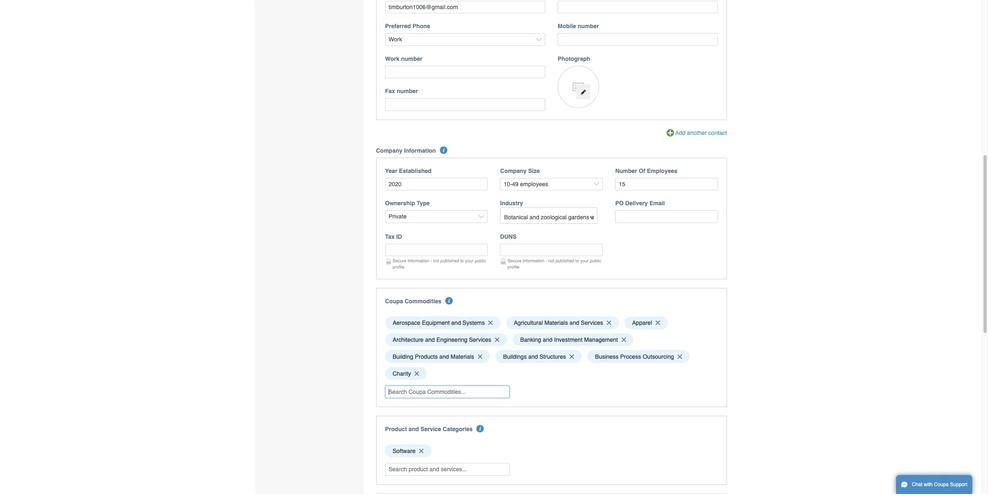 Task type: vqa. For each thing, say whether or not it's contained in the screenshot.
middle Catalog
no



Task type: locate. For each thing, give the bounding box(es) containing it.
banking and investment management
[[521, 337, 618, 344]]

2 secure from the left
[[508, 259, 522, 264]]

and inside building products and materials option
[[440, 354, 449, 361]]

1 vertical spatial materials
[[451, 354, 475, 361]]

1 horizontal spatial secure
[[508, 259, 522, 264]]

1 vertical spatial services
[[469, 337, 492, 344]]

and inside banking and investment management option
[[543, 337, 553, 344]]

0 horizontal spatial company
[[376, 148, 403, 154]]

services up management
[[581, 320, 604, 327]]

employees
[[647, 168, 678, 174]]

0 vertical spatial company
[[376, 148, 403, 154]]

published down duns text box
[[556, 259, 575, 264]]

1 secure information - not published to your public profile from the left
[[393, 259, 486, 270]]

secure down duns
[[508, 259, 522, 264]]

additional information image right categories
[[477, 426, 484, 433]]

0 horizontal spatial published
[[441, 259, 459, 264]]

2 not from the left
[[549, 259, 555, 264]]

id
[[397, 234, 402, 240]]

services down systems
[[469, 337, 492, 344]]

building products and materials option
[[385, 351, 490, 364]]

preferred phone
[[385, 23, 431, 30]]

buildings and structures
[[504, 354, 566, 361]]

Industry text field
[[501, 211, 597, 224]]

0 horizontal spatial not
[[433, 259, 440, 264]]

secure information - not published to your public profile down the tax id text box
[[393, 259, 486, 270]]

1 horizontal spatial coupa
[[935, 483, 949, 488]]

number right fax
[[397, 88, 418, 95]]

0 vertical spatial selected list box
[[382, 315, 721, 383]]

selected list box for product and service categories
[[382, 443, 721, 460]]

None text field
[[385, 1, 546, 13]]

fax number
[[385, 88, 418, 95]]

1 published from the left
[[441, 259, 459, 264]]

categories
[[443, 427, 473, 433]]

1 profile from the left
[[393, 265, 405, 270]]

2 profile from the left
[[508, 265, 520, 270]]

coupa up aerospace
[[385, 298, 403, 305]]

ownership
[[385, 200, 415, 207]]

1 horizontal spatial to
[[576, 259, 579, 264]]

number
[[616, 168, 638, 174]]

and up building products and materials
[[425, 337, 435, 344]]

number
[[578, 23, 599, 30], [401, 56, 423, 62], [397, 88, 418, 95]]

not down the tax id text box
[[433, 259, 440, 264]]

1 to from the left
[[461, 259, 464, 264]]

2 - from the left
[[546, 259, 547, 264]]

0 vertical spatial materials
[[545, 320, 568, 327]]

- down the tax id text box
[[431, 259, 432, 264]]

0 vertical spatial additional information image
[[446, 298, 453, 305]]

investment
[[555, 337, 583, 344]]

profile
[[393, 265, 405, 270], [508, 265, 520, 270]]

equipment
[[422, 320, 450, 327]]

services inside option
[[469, 337, 492, 344]]

additional information image
[[446, 298, 453, 305], [477, 426, 484, 433]]

1 horizontal spatial company
[[501, 168, 527, 174]]

0 vertical spatial coupa
[[385, 298, 403, 305]]

2 vertical spatial number
[[397, 88, 418, 95]]

1 horizontal spatial public
[[590, 259, 602, 264]]

published
[[441, 259, 459, 264], [556, 259, 575, 264]]

profile down the id
[[393, 265, 405, 270]]

number of employees
[[616, 168, 678, 174]]

number right work
[[401, 56, 423, 62]]

published for tax id
[[441, 259, 459, 264]]

secure for tax id
[[393, 259, 407, 264]]

0 horizontal spatial secure information - not published to your public profile
[[393, 259, 486, 270]]

chat with coupa support button
[[897, 476, 973, 495]]

1 - from the left
[[431, 259, 432, 264]]

-
[[431, 259, 432, 264], [546, 259, 547, 264]]

2 selected list box from the top
[[382, 443, 721, 460]]

company for company information
[[376, 148, 403, 154]]

1 selected list box from the top
[[382, 315, 721, 383]]

1 horizontal spatial additional information image
[[477, 426, 484, 433]]

support
[[951, 483, 968, 488]]

0 horizontal spatial public
[[475, 259, 486, 264]]

product and service categories
[[385, 427, 473, 433]]

coupa
[[385, 298, 403, 305], [935, 483, 949, 488]]

additional information image for product and service categories
[[477, 426, 484, 433]]

2 secure information - not published to your public profile from the left
[[508, 259, 602, 270]]

company left size at the top right of the page
[[501, 168, 527, 174]]

and inside aerospace equipment and systems option
[[452, 320, 461, 327]]

1 your from the left
[[465, 259, 474, 264]]

and down the architecture and engineering services option
[[440, 354, 449, 361]]

1 horizontal spatial profile
[[508, 265, 520, 270]]

coupa commodities
[[385, 298, 442, 305]]

public
[[475, 259, 486, 264], [590, 259, 602, 264]]

2 your from the left
[[581, 259, 589, 264]]

and right banking
[[543, 337, 553, 344]]

contact
[[709, 130, 728, 136]]

company
[[376, 148, 403, 154], [501, 168, 527, 174]]

building products and materials
[[393, 354, 475, 361]]

services for agricultural materials and services
[[581, 320, 604, 327]]

services
[[581, 320, 604, 327], [469, 337, 492, 344]]

Search Coupa Commodities... field
[[385, 386, 510, 399]]

outsourcing
[[643, 354, 674, 361]]

0 horizontal spatial materials
[[451, 354, 475, 361]]

1 vertical spatial additional information image
[[477, 426, 484, 433]]

commodities
[[405, 298, 442, 305]]

1 vertical spatial number
[[401, 56, 423, 62]]

and up banking and investment management option
[[570, 320, 580, 327]]

year
[[385, 168, 398, 174]]

profile for duns
[[508, 265, 520, 270]]

to down duns text box
[[576, 259, 579, 264]]

1 horizontal spatial -
[[546, 259, 547, 264]]

1 secure from the left
[[393, 259, 407, 264]]

0 horizontal spatial -
[[431, 259, 432, 264]]

agricultural materials and services
[[514, 320, 604, 327]]

1 horizontal spatial your
[[581, 259, 589, 264]]

1 horizontal spatial published
[[556, 259, 575, 264]]

information down duns text box
[[523, 259, 545, 264]]

0 horizontal spatial your
[[465, 259, 474, 264]]

information down the tax id text box
[[408, 259, 430, 264]]

selected list box containing aerospace equipment and systems
[[382, 315, 721, 383]]

and
[[452, 320, 461, 327], [570, 320, 580, 327], [425, 337, 435, 344], [543, 337, 553, 344], [440, 354, 449, 361], [529, 354, 538, 361], [409, 427, 419, 433]]

number right mobile
[[578, 23, 599, 30]]

selected list box
[[382, 315, 721, 383], [382, 443, 721, 460]]

chat with coupa support
[[913, 483, 968, 488]]

not
[[433, 259, 440, 264], [549, 259, 555, 264]]

additional information image
[[440, 147, 448, 154]]

architecture and engineering services
[[393, 337, 492, 344]]

company up year
[[376, 148, 403, 154]]

2 published from the left
[[556, 259, 575, 264]]

0 horizontal spatial additional information image
[[446, 298, 453, 305]]

your down duns text box
[[581, 259, 589, 264]]

duns
[[501, 234, 517, 240]]

company for company size
[[501, 168, 527, 174]]

materials
[[545, 320, 568, 327], [451, 354, 475, 361]]

agricultural
[[514, 320, 543, 327]]

to down the tax id text box
[[461, 259, 464, 264]]

secure information - not published to your public profile down duns text box
[[508, 259, 602, 270]]

2 public from the left
[[590, 259, 602, 264]]

1 vertical spatial coupa
[[935, 483, 949, 488]]

not down duns text box
[[549, 259, 555, 264]]

0 vertical spatial number
[[578, 23, 599, 30]]

products
[[415, 354, 438, 361]]

1 vertical spatial selected list box
[[382, 443, 721, 460]]

1 horizontal spatial secure information - not published to your public profile
[[508, 259, 602, 270]]

to
[[461, 259, 464, 264], [576, 259, 579, 264]]

0 horizontal spatial to
[[461, 259, 464, 264]]

secure
[[393, 259, 407, 264], [508, 259, 522, 264]]

buildings and structures option
[[496, 351, 582, 364]]

1 horizontal spatial materials
[[545, 320, 568, 327]]

structures
[[540, 354, 566, 361]]

software
[[393, 448, 416, 455]]

aerospace equipment and systems
[[393, 320, 485, 327]]

profile for tax id
[[393, 265, 405, 270]]

materials up investment
[[545, 320, 568, 327]]

services for architecture and engineering services
[[469, 337, 492, 344]]

1 not from the left
[[433, 259, 440, 264]]

1 horizontal spatial not
[[549, 259, 555, 264]]

DUNS text field
[[501, 244, 603, 257]]

coupa right with
[[935, 483, 949, 488]]

0 horizontal spatial profile
[[393, 265, 405, 270]]

0 vertical spatial services
[[581, 320, 604, 327]]

published down the tax id text box
[[441, 259, 459, 264]]

profile down duns
[[508, 265, 520, 270]]

business process outsourcing
[[595, 354, 674, 361]]

your for tax id
[[465, 259, 474, 264]]

not for tax id
[[433, 259, 440, 264]]

secure information - not published to your public profile for duns
[[508, 259, 602, 270]]

materials down engineering
[[451, 354, 475, 361]]

charity option
[[385, 368, 427, 381]]

1 vertical spatial company
[[501, 168, 527, 174]]

your down the tax id text box
[[465, 259, 474, 264]]

architecture and engineering services option
[[385, 334, 507, 347]]

tax
[[385, 234, 395, 240]]

charity
[[393, 371, 411, 377]]

services inside option
[[581, 320, 604, 327]]

secure information - not published to your public profile
[[393, 259, 486, 270], [508, 259, 602, 270]]

information
[[404, 148, 436, 154], [408, 259, 430, 264], [523, 259, 545, 264]]

and up engineering
[[452, 320, 461, 327]]

building
[[393, 354, 414, 361]]

1 horizontal spatial services
[[581, 320, 604, 327]]

selected list box containing software
[[382, 443, 721, 460]]

and down banking
[[529, 354, 538, 361]]

and left service
[[409, 427, 419, 433]]

2 to from the left
[[576, 259, 579, 264]]

architecture
[[393, 337, 424, 344]]

1 public from the left
[[475, 259, 486, 264]]

work number
[[385, 56, 423, 62]]

0 horizontal spatial services
[[469, 337, 492, 344]]

additional information image up aerospace equipment and systems option
[[446, 298, 453, 305]]

0 horizontal spatial secure
[[393, 259, 407, 264]]

your
[[465, 259, 474, 264], [581, 259, 589, 264]]

management
[[585, 337, 618, 344]]

fax
[[385, 88, 395, 95]]

- down duns text box
[[546, 259, 547, 264]]

information for tax id
[[408, 259, 430, 264]]

secure down the id
[[393, 259, 407, 264]]



Task type: describe. For each thing, give the bounding box(es) containing it.
secure information - not published to your public profile for tax id
[[393, 259, 486, 270]]

and inside buildings and structures option
[[529, 354, 538, 361]]

aerospace equipment and systems option
[[385, 317, 501, 330]]

secure for duns
[[508, 259, 522, 264]]

PO Delivery Email text field
[[616, 211, 718, 223]]

chat
[[913, 483, 923, 488]]

public for tax id
[[475, 259, 486, 264]]

selected list box for coupa commodities
[[382, 315, 721, 383]]

and inside agricultural materials and services option
[[570, 320, 580, 327]]

delivery
[[626, 200, 648, 207]]

phone
[[413, 23, 431, 30]]

Search product and services... field
[[385, 464, 510, 477]]

and inside the architecture and engineering services option
[[425, 337, 435, 344]]

mobile
[[558, 23, 577, 30]]

systems
[[463, 320, 485, 327]]

information up established
[[404, 148, 436, 154]]

established
[[399, 168, 432, 174]]

po delivery email
[[616, 200, 665, 207]]

business process outsourcing option
[[588, 351, 690, 364]]

apparel option
[[625, 317, 668, 330]]

tax id
[[385, 234, 402, 240]]

Year Established text field
[[385, 178, 488, 191]]

of
[[639, 168, 646, 174]]

work
[[385, 56, 400, 62]]

add another contact button
[[667, 129, 728, 138]]

service
[[421, 427, 441, 433]]

product
[[385, 427, 407, 433]]

engineering
[[437, 337, 468, 344]]

agricultural materials and services option
[[507, 317, 619, 330]]

software option
[[385, 445, 431, 458]]

photograph
[[558, 56, 591, 62]]

add
[[676, 130, 686, 136]]

Tax ID text field
[[385, 244, 488, 257]]

- for tax id
[[431, 259, 432, 264]]

add another contact
[[676, 130, 728, 136]]

apparel
[[633, 320, 653, 327]]

Number Of Employees text field
[[616, 178, 718, 191]]

your for duns
[[581, 259, 589, 264]]

number for mobile number
[[578, 23, 599, 30]]

public for duns
[[590, 259, 602, 264]]

additional information image for coupa commodities
[[446, 298, 453, 305]]

industry
[[501, 200, 523, 207]]

Mobile number text field
[[558, 33, 718, 46]]

banking
[[521, 337, 542, 344]]

Fax number text field
[[385, 98, 546, 111]]

po
[[616, 200, 624, 207]]

type
[[417, 200, 430, 207]]

aerospace
[[393, 320, 421, 327]]

0 horizontal spatial coupa
[[385, 298, 403, 305]]

coupa inside 'button'
[[935, 483, 949, 488]]

- for duns
[[546, 259, 547, 264]]

buildings
[[504, 354, 527, 361]]

change image image
[[581, 89, 587, 95]]

banking and investment management option
[[513, 334, 634, 347]]

another
[[688, 130, 707, 136]]

number for work number
[[401, 56, 423, 62]]

mobile number
[[558, 23, 599, 30]]

company information
[[376, 148, 436, 154]]

to for tax id
[[461, 259, 464, 264]]

not for duns
[[549, 259, 555, 264]]

process
[[621, 354, 642, 361]]

ownership type
[[385, 200, 430, 207]]

to for duns
[[576, 259, 579, 264]]

preferred
[[385, 23, 411, 30]]

photograph image
[[558, 66, 600, 108]]

information for duns
[[523, 259, 545, 264]]

email
[[650, 200, 665, 207]]

company size
[[501, 168, 540, 174]]

Work number text field
[[385, 66, 546, 79]]

with
[[924, 483, 933, 488]]

number for fax number
[[397, 88, 418, 95]]

Role text field
[[558, 1, 718, 13]]

year established
[[385, 168, 432, 174]]

business
[[595, 354, 619, 361]]

size
[[529, 168, 540, 174]]

published for duns
[[556, 259, 575, 264]]



